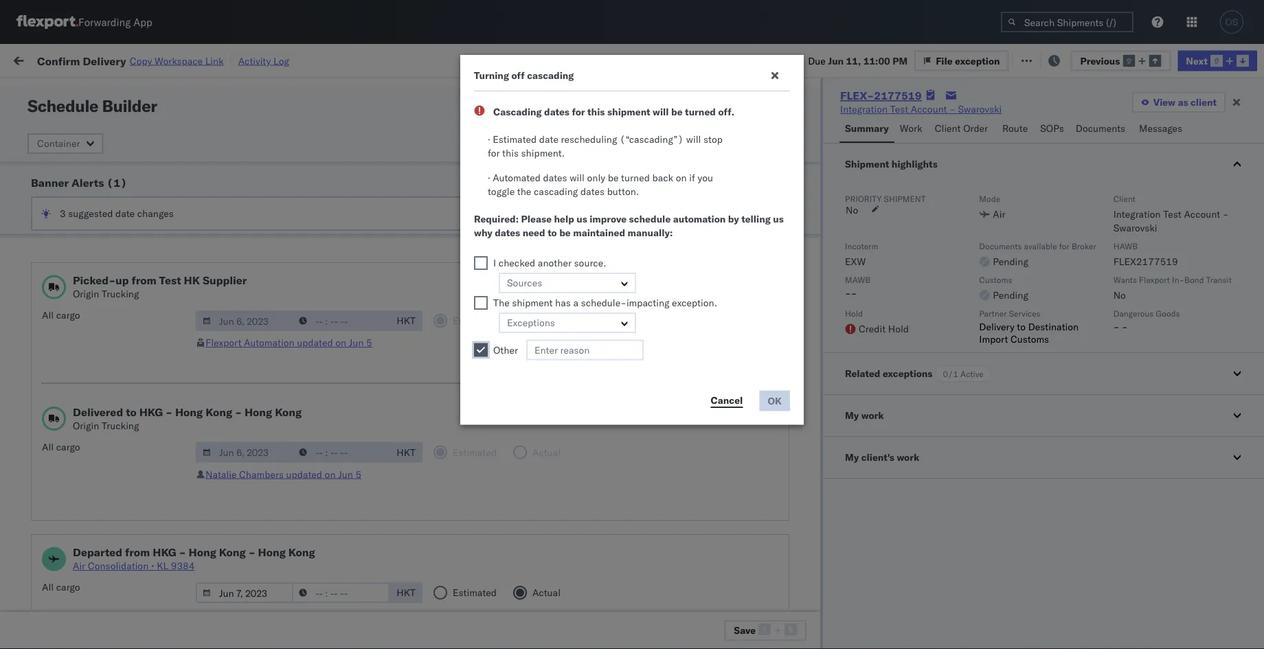 Task type: describe. For each thing, give the bounding box(es) containing it.
air for 7:00 am pdt, sep 8, 2023
[[429, 470, 441, 482]]

at for 1:00
[[100, 409, 109, 421]]

Search Shipments (/) text field
[[1001, 12, 1134, 32]]

pm for 3:00 pm pdt, jun 6, 2023
[[249, 349, 264, 362]]

1 horizontal spatial work
[[862, 410, 884, 422]]

broker
[[1072, 241, 1097, 251]]

dates down only
[[581, 186, 605, 198]]

apple so storage (do not use) down · estimated date rescheduling ("cascading") will stop for this shipment. on the top of the page
[[520, 168, 668, 180]]

apple down the
[[520, 198, 545, 210]]

1 vertical spatial 11,
[[316, 531, 331, 543]]

integration test account - karl lagerfeld for 2:59 pm pdt, jun 4, 2023
[[611, 259, 790, 271]]

be inside · automated dates will only be turned back on if you toggle the cascading dates button.
[[608, 172, 619, 184]]

1 resize handle column header from the left
[[201, 107, 217, 649]]

schedule delivery appointment link for flex-2285185
[[32, 167, 169, 180]]

forwarding app
[[78, 15, 152, 29]]

apple up actual
[[520, 531, 545, 543]]

the
[[493, 297, 510, 309]]

import inside partner services delivery to destination import customs
[[980, 333, 1008, 345]]

2342352
[[803, 470, 845, 482]]

11:59 pm pdt, sep 11, 2023
[[225, 531, 357, 543]]

schedule delivery appointment link for flex-2093144
[[32, 499, 169, 513]]

upload customs clearance documents for bottom upload customs clearance documents link
[[15, 591, 186, 603]]

from for 'schedule pickup from amsterdam airport schiphol, haarlemmermeer, netherlands' button
[[107, 251, 127, 263]]

i
[[493, 257, 496, 269]]

pdt, for 3:00 pm pdt, jun 6, 2023
[[266, 349, 288, 362]]

transit
[[1207, 275, 1232, 285]]

chambers for natalie chambers updated on jun 28
[[239, 609, 284, 621]]

0 vertical spatial upload customs clearance documents link
[[32, 220, 199, 248]]

storage up ag at bottom
[[655, 531, 688, 543]]

client for client order
[[935, 122, 961, 134]]

flexport. image
[[16, 15, 78, 29]]

confirm pickup from o'hare international airport for 10:00
[[32, 281, 154, 307]]

my work inside button
[[845, 410, 884, 422]]

11 resize handle column header from the left
[[1240, 107, 1256, 649]]

flex-2069495
[[773, 440, 845, 452]]

changes
[[137, 208, 174, 220]]

message (0)
[[184, 53, 241, 65]]

3 resize handle column header from the left
[[405, 107, 422, 649]]

bond
[[1185, 275, 1205, 285]]

delivery up ready
[[83, 54, 126, 68]]

1 deckers from the left
[[520, 138, 556, 150]]

delivery inside partner services delivery to destination import customs
[[980, 321, 1015, 333]]

1:00
[[225, 410, 246, 422]]

flex-2342352
[[773, 470, 845, 482]]

6 resize handle column header from the left
[[728, 107, 744, 649]]

2 vertical spatial work
[[897, 452, 920, 464]]

customs for bottom upload customs clearance documents link
[[49, 591, 87, 603]]

schedule delivery appointment for flex-2093144
[[32, 500, 169, 512]]

2:59 pm pdt, jun 4, 2023
[[225, 259, 344, 271]]

updated for picked-up from test hk supplier
[[297, 337, 333, 349]]

has
[[555, 297, 571, 309]]

sops button
[[1035, 116, 1071, 143]]

0 vertical spatial upload customs clearance documents button
[[32, 220, 199, 249]]

mmm d, yyyy text field for kong
[[196, 442, 293, 463]]

shipment.
[[521, 147, 565, 159]]

am for 2:00 am pdt, aug 17, 2023
[[249, 229, 265, 241]]

1 horizontal spatial file exception
[[1030, 53, 1095, 65]]

natalie chambers updated on jun 5 button
[[206, 468, 362, 480]]

2093144
[[803, 501, 845, 513]]

los for schedule pickup from los angeles international airport
[[130, 191, 145, 203]]

1:30 pm pdt, apr 4, 2023
[[225, 440, 345, 452]]

will for stop
[[686, 133, 701, 145]]

customs up the 01693401893
[[980, 275, 1013, 285]]

flexport automation updated on jun 5 button
[[206, 337, 372, 349]]

due
[[808, 54, 826, 66]]

all for picked-
[[42, 309, 54, 321]]

pm for 2:59 pm pdt, jun 4, 2023
[[249, 259, 264, 271]]

no inside wants flexport in-bond transit no
[[1114, 289, 1126, 301]]

2342333
[[803, 531, 845, 543]]

2 deckers from the left
[[611, 138, 647, 150]]

batch action button
[[1167, 49, 1257, 70]]

apple up the
[[520, 168, 545, 180]]

pdt, for 2:00 am pdt, aug 28, 2023
[[267, 198, 289, 210]]

for right name
[[572, 106, 585, 118]]

pm right the 11:00
[[893, 54, 908, 66]]

01693401893
[[955, 289, 1020, 301]]

supplier
[[203, 274, 247, 287]]

flex-2285185
[[773, 168, 845, 180]]

aug for 16,
[[290, 319, 309, 331]]

use) up ag at bottom
[[643, 531, 668, 543]]

schedule pickup from los angeles international airport link
[[32, 190, 199, 218]]

confirm for 1:30 pm pdt, apr 4, 2023
[[32, 440, 67, 452]]

: for snoozed
[[316, 85, 319, 96]]

integration test account - on ag
[[520, 591, 668, 603]]

2310531
[[803, 622, 845, 634]]

on for natalie chambers updated on jun 5
[[325, 468, 336, 480]]

airport inside "confirm pickup from john f. kennedy international airport"
[[90, 628, 120, 640]]

origin inside picked-up from test hk supplier origin trucking
[[73, 288, 99, 300]]

blocked,
[[168, 85, 203, 96]]

so up actual
[[548, 531, 561, 543]]

date for suggested
[[115, 208, 135, 220]]

hong down 9:59 at the bottom left of the page
[[245, 405, 272, 419]]

required:
[[474, 213, 519, 225]]

3,
[[310, 410, 319, 422]]

storage down rescheduling
[[563, 168, 597, 180]]

accept suggestions button
[[652, 203, 759, 224]]

on for natalie chambers updated on jun 28
[[325, 609, 336, 621]]

: for status
[[98, 85, 101, 96]]

stockholm
[[130, 554, 176, 566]]

upload proof of delivery link
[[32, 469, 138, 483]]

kennedy
[[158, 614, 196, 626]]

2179454 for 2:59 pm pdt, jun 4, 2023
[[803, 259, 845, 271]]

flexport inside wants flexport in-bond transit no
[[1140, 275, 1170, 285]]

flex-2093144
[[773, 501, 845, 513]]

to inside partner services delivery to destination import customs
[[1017, 321, 1026, 333]]

documents inside button
[[1076, 122, 1126, 134]]

delivery down upload proof of delivery button
[[75, 500, 110, 512]]

automation
[[673, 213, 726, 225]]

hkg for from
[[153, 546, 176, 559]]

759 at risk
[[252, 53, 300, 65]]

container for container numbers
[[864, 107, 900, 117]]

airport, for heathrow
[[76, 144, 110, 156]]

the
[[517, 186, 532, 198]]

0 horizontal spatial exception
[[955, 54, 1000, 66]]

2 vertical spatial upload customs clearance documents link
[[15, 590, 186, 604]]

confirm pickup from john f. kennedy international airport link
[[32, 613, 199, 641]]

messages
[[1140, 122, 1183, 134]]

flex-2177519
[[841, 89, 922, 102]]

2 resize handle column header from the left
[[356, 107, 373, 649]]

pdt, for 1:00 pm pdt, sep 3, 2023
[[266, 410, 288, 422]]

2023 for 9:59 pm pdt, jul 2, 2023
[[317, 380, 341, 392]]

container button
[[27, 133, 103, 154]]

apple up integration test account - on ag
[[611, 531, 637, 543]]

use) left flex-2342333
[[734, 531, 759, 543]]

kong down 9:59 at the bottom left of the page
[[206, 405, 232, 419]]

074493890280 for 2:59 pm pdt, jun 4, 2023
[[955, 259, 1026, 271]]

be inside required: please help us improve schedule automation by telling us why dates need to be maintained manually:
[[560, 227, 571, 239]]

confirm pickup from o'hare international airport button for 9:59 pm pdt, jul 2, 2023
[[32, 371, 199, 400]]

1 horizontal spatial hold
[[888, 323, 909, 335]]

actual
[[533, 587, 561, 599]]

mar
[[297, 289, 315, 301]]

0 vertical spatial my
[[14, 50, 36, 69]]

1 horizontal spatial exception
[[1050, 53, 1095, 65]]

1 vertical spatial upload customs clearance documents button
[[15, 590, 186, 605]]

4, for jun
[[308, 259, 317, 271]]

pdt, for 9:00 pm pdt, aug 16, 2023
[[266, 319, 288, 331]]

cfs for 9:00 pm pdt, aug 16, 2023
[[111, 319, 129, 331]]

airport inside schedule pickup from los angeles international airport
[[90, 204, 120, 216]]

0 horizontal spatial file exception
[[936, 54, 1000, 66]]

container for container
[[37, 137, 80, 149]]

cancel
[[711, 395, 743, 407]]

clearance for bottom upload customs clearance documents link
[[90, 591, 134, 603]]

pm for 9:59 pm pdt, jul 2, 2023
[[249, 380, 264, 392]]

airport inside the confirm pickup from los angeles international airport
[[90, 537, 120, 549]]

air for 2:00 am pdt, aug 17, 2023
[[429, 229, 441, 241]]

other
[[493, 344, 518, 356]]

exw
[[845, 256, 866, 268]]

turned inside · automated dates will only be turned back on if you toggle the cascading dates button.
[[621, 172, 650, 184]]

0 vertical spatial at
[[273, 53, 281, 65]]

1 2310512 from the top
[[803, 229, 845, 241]]

client integration test account - swarovski incoterm exw
[[845, 193, 1229, 268]]

air for 9:00 pm pdt, aug 16, 2023
[[429, 319, 441, 331]]

this inside · estimated date rescheduling ("cascading") will stop for this shipment.
[[502, 147, 519, 159]]

0 vertical spatial no
[[322, 85, 333, 96]]

0 vertical spatial shipment
[[608, 106, 651, 118]]

0 horizontal spatial flexport
[[206, 337, 241, 349]]

automation
[[244, 337, 295, 349]]

2 macau from the left
[[649, 138, 679, 150]]

cargo for departed
[[56, 581, 80, 593]]

filtered by:
[[14, 84, 63, 96]]

active
[[961, 369, 984, 379]]

client's
[[862, 452, 895, 464]]

hawb flex2177519 mawb --
[[845, 241, 1178, 299]]

9:00 pm pdt, aug 16, 2023
[[225, 319, 352, 331]]

074493890280 for 3:00 pm pdt, jun 6, 2023
[[955, 349, 1026, 362]]

3 -- : -- -- text field from the top
[[292, 583, 390, 603]]

pickup for confirm pickup from o'hare international airport link for 10:00 am pdt, mar 12, 2023
[[69, 281, 99, 293]]

hong down 11:59 pm pdt, sep 11, 2023
[[258, 546, 286, 559]]

all cargo for delivered
[[42, 441, 80, 453]]

heathrow
[[32, 144, 74, 156]]

pdt, for 11:59 pm pdt, sep 11, 2023
[[272, 531, 294, 543]]

use) up schedule
[[643, 198, 668, 210]]

arrival for 1:00
[[69, 409, 97, 421]]

cascading dates
[[662, 133, 735, 145]]

2 deckers macau limited(test) from the left
[[611, 138, 742, 150]]

kong down 11:59 pm pdt, sep 11, 2023
[[289, 546, 315, 559]]

apple so storage (do not use) up ag at bottom
[[611, 531, 759, 543]]

stop
[[704, 133, 723, 145]]

swarovski inside client integration test account - swarovski incoterm exw
[[1114, 222, 1158, 234]]

link
[[205, 55, 224, 67]]

flex-2177519 link
[[841, 89, 922, 102]]

kong left 3,
[[275, 405, 302, 419]]

for left work,
[[131, 85, 142, 96]]

schedule pickup from stockholm arlanda airport, stockholm, sweden
[[32, 554, 191, 579]]

3 suggested date changes
[[60, 208, 174, 220]]

hong left 1:00
[[175, 405, 203, 419]]

schedule pickup from london heathrow airport, united kingdom
[[32, 130, 183, 156]]

upload for bottom upload customs clearance documents link
[[15, 591, 46, 603]]

1 limited(test) from the left
[[590, 138, 651, 150]]

o'hare for 10:00 am pdt, mar 12, 2023
[[124, 281, 154, 293]]

9 resize handle column header from the left
[[1107, 107, 1123, 649]]

container numbers
[[864, 107, 900, 128]]

app
[[133, 15, 152, 29]]

flex-2026840
[[773, 289, 845, 301]]

2:00 for 2:00 am pdt, aug 28, 2023
[[225, 198, 246, 210]]

upload for the topmost upload customs clearance documents link
[[32, 221, 63, 233]]

air for unknown
[[429, 591, 441, 603]]

storage up help
[[563, 198, 597, 210]]

use) down "("cascading")"
[[643, 168, 668, 180]]

hk
[[184, 274, 200, 287]]

0 vertical spatial hold
[[845, 308, 863, 319]]

1 vertical spatial upload customs clearance documents link
[[32, 341, 199, 369]]

air for 1:30 pm pdt, apr 4, 2023
[[429, 440, 441, 452]]

kong down 11:59
[[219, 546, 246, 559]]

clearance for upload customs clearance documents link to the middle
[[106, 342, 151, 354]]

consignee button
[[604, 109, 731, 123]]

shipment for the shipment has a schedule-impacting exception.
[[512, 297, 553, 309]]

from for schedule pickup from london heathrow airport, united kingdom button
[[107, 130, 127, 142]]

for left broker
[[1060, 241, 1070, 251]]

3:00 pm pdt, jun 6, 2023
[[225, 349, 344, 362]]

swarovski inside "integration test account - swarovski" link
[[958, 103, 1002, 115]]

delivered
[[73, 405, 123, 419]]

3 international from the top
[[32, 386, 87, 398]]

priority shipment
[[845, 193, 926, 204]]

client
[[1191, 96, 1217, 108]]

1 vertical spatial estimated
[[453, 587, 497, 599]]

checked
[[499, 257, 536, 269]]

batch action
[[1188, 53, 1248, 65]]

pickup for confirm pickup from o'hare international airport link for 9:59 pm pdt, jul 2, 2023
[[69, 372, 99, 384]]

karl for 2:59 pm pdt, jun 4, 2023
[[729, 259, 747, 271]]

customs inside partner services delivery to destination import customs
[[1011, 333, 1050, 345]]

confirm pickup from o'hare international airport link for 9:59 pm pdt, jul 2, 2023
[[32, 371, 199, 399]]

0 vertical spatial my work
[[14, 50, 75, 69]]

banner
[[31, 176, 69, 190]]

from inside schedule pickup from stockholm arlanda airport, stockholm, sweden
[[107, 554, 127, 566]]

work,
[[144, 85, 166, 96]]

upload customs clearance documents for upload customs clearance documents link to the middle
[[32, 342, 151, 368]]

from for the confirm pickup from los angeles international airport 'button'
[[101, 523, 122, 535]]

turning
[[474, 69, 509, 81]]

3
[[60, 208, 66, 220]]

banner alerts ( 1 )
[[31, 176, 127, 190]]

of
[[91, 470, 100, 482]]

messages button
[[1134, 116, 1190, 143]]

1 horizontal spatial file
[[1030, 53, 1047, 65]]

documents for the topmost upload customs clearance documents link
[[32, 235, 81, 247]]

test inside client integration test account - swarovski incoterm exw
[[1164, 208, 1182, 220]]

confirm pickup from o'hare international airport link for 10:00 am pdt, mar 12, 2023
[[32, 281, 199, 308]]

international inside schedule pickup from los angeles international airport
[[32, 204, 87, 216]]

MMM D, YYYY text field
[[196, 583, 293, 603]]

0 vertical spatial this
[[588, 106, 605, 118]]

storage up integration test account - on ag
[[563, 531, 597, 543]]

mmm d, yyyy text field for supplier
[[196, 311, 293, 331]]

required: please help us improve schedule automation by telling us why dates need to be maintained manually:
[[474, 213, 784, 239]]

actions
[[1223, 112, 1251, 123]]

8 resize handle column header from the left
[[931, 107, 948, 649]]

confirm arrival at cfs link for 9:00 pm pdt, aug 16, 2023
[[32, 318, 129, 332]]

· for · automated dates will only be turned back on if you toggle the cascading dates button.
[[488, 172, 490, 184]]

next
[[1186, 54, 1208, 66]]

previous button
[[1071, 50, 1171, 71]]

mawb
[[845, 275, 871, 285]]

apple so storage (do not use) up improve
[[520, 198, 668, 210]]

2 international from the top
[[32, 295, 87, 307]]

status : ready for work, blocked, in progress
[[74, 85, 249, 96]]

pickup for schedule pickup from amsterdam airport schiphol, haarlemmermeer, netherlands link
[[75, 251, 104, 263]]

air for 2:59 pm pdt, jun 4, 2023
[[429, 259, 441, 271]]

os
[[1226, 17, 1239, 27]]

appointment for flex-2093144
[[113, 500, 169, 512]]

schedule-
[[581, 297, 627, 309]]

0 vertical spatial be
[[672, 106, 683, 118]]

0 horizontal spatial work
[[39, 50, 75, 69]]

2:00 for 2:00 am pdt, aug 17, 2023
[[225, 229, 246, 241]]

4 resize handle column header from the left
[[497, 107, 513, 649]]



Task type: vqa. For each thing, say whether or not it's contained in the screenshot.
bottommost the Pending
yes



Task type: locate. For each thing, give the bounding box(es) containing it.
schedule pickup from amsterdam airport schiphol, haarlemmermeer, netherlands
[[32, 251, 187, 291]]

airport, inside schedule pickup from london heathrow airport, united kingdom
[[76, 144, 110, 156]]

1 vertical spatial confirm pickup from o'hare international airport button
[[32, 371, 199, 400]]

1 2:00 from the top
[[225, 198, 246, 210]]

stockholm,
[[104, 567, 154, 579]]

16,
[[311, 319, 326, 331]]

-
[[950, 103, 956, 115], [611, 168, 617, 180], [617, 168, 623, 180], [611, 198, 617, 210], [617, 198, 623, 210], [1223, 208, 1229, 220], [720, 229, 726, 241], [720, 259, 726, 271], [845, 287, 851, 299], [851, 287, 857, 299], [720, 289, 726, 301], [720, 319, 726, 331], [1114, 321, 1120, 333], [1122, 321, 1128, 333], [720, 349, 726, 362], [720, 380, 726, 392], [955, 380, 961, 392], [961, 380, 967, 392], [166, 405, 172, 419], [235, 405, 242, 419], [720, 410, 726, 422], [955, 470, 961, 482], [961, 470, 967, 482], [179, 546, 186, 559], [249, 546, 255, 559], [629, 591, 635, 603], [720, 622, 726, 634]]

4, right apr
[[310, 440, 319, 452]]

workitem
[[15, 112, 51, 123]]

2023 for 2:00 am pdt, aug 28, 2023
[[329, 198, 353, 210]]

flex-2310531 button
[[751, 618, 847, 637], [751, 618, 847, 637]]

· inside · estimated date rescheduling ("cascading") will stop for this shipment.
[[488, 133, 490, 145]]

goods
[[1156, 308, 1180, 319]]

1 vertical spatial work
[[900, 122, 923, 134]]

2 karl from the top
[[729, 349, 747, 362]]

los for confirm pickup from los angeles international airport
[[124, 523, 139, 535]]

next button
[[1178, 50, 1258, 71]]

1 vertical spatial date
[[115, 208, 135, 220]]

upload proof of delivery button
[[32, 469, 138, 484]]

0 vertical spatial work
[[149, 53, 173, 65]]

pickup inside "confirm pickup from john f. kennedy international airport"
[[69, 614, 99, 626]]

1 confirm pickup from o'hare international airport button from the top
[[32, 281, 199, 310]]

1 vertical spatial no
[[846, 204, 859, 216]]

haarlemmermeer,
[[108, 265, 187, 277]]

air for 2:00 am pdt, aug 28, 2023
[[429, 198, 441, 210]]

pickup for the confirm pickup from john f. kennedy international airport link
[[69, 614, 99, 626]]

pickup inside schedule pickup from london heathrow airport, united kingdom
[[75, 130, 104, 142]]

2023 for 1:30 pm pdt, apr 4, 2023
[[321, 440, 345, 452]]

2023 for 11:59 pm pdt, sep 11, 2023
[[333, 531, 357, 543]]

2 trucking from the top
[[102, 420, 139, 432]]

so down shipment.
[[548, 168, 561, 180]]

2 2:00 from the top
[[225, 229, 246, 241]]

2 confirm pickup from o'hare international airport from the top
[[32, 372, 154, 398]]

1 vertical spatial turned
[[621, 172, 650, 184]]

on inside · automated dates will only be turned back on if you toggle the cascading dates button.
[[676, 172, 687, 184]]

pickup inside schedule pickup from stockholm arlanda airport, stockholm, sweden
[[75, 554, 104, 566]]

1 schedule delivery appointment link from the top
[[32, 167, 169, 180]]

hkg up kl
[[153, 546, 176, 559]]

from inside departed from hkg - hong kong - hong kong air consolidation • kl 9384
[[125, 546, 150, 559]]

1 vertical spatial clearance
[[106, 342, 151, 354]]

0 vertical spatial flexport
[[1140, 275, 1170, 285]]

chambers for natalie chambers updated on jun 5
[[239, 468, 284, 480]]

2023 for 2:59 pm pdt, jun 4, 2023
[[320, 259, 344, 271]]

pdt, left jul
[[266, 380, 288, 392]]

upload left proof
[[32, 470, 63, 482]]

2:59
[[225, 259, 246, 271]]

partner services delivery to destination import customs
[[980, 308, 1079, 345]]

be down help
[[560, 227, 571, 239]]

from for confirm pickup from o'hare international airport button related to 10:00 am pdt, mar 12, 2023
[[101, 281, 122, 293]]

origin inside delivered to hkg - hong kong - hong kong origin trucking
[[73, 420, 99, 432]]

2023 for 10:00 am pdt, mar 12, 2023
[[335, 289, 359, 301]]

dates down required:
[[495, 227, 520, 239]]

cascading
[[527, 69, 574, 81], [534, 186, 578, 198]]

3 cargo from the top
[[56, 581, 80, 593]]

sep left "8,"
[[291, 470, 308, 482]]

delivery up upload proof of delivery
[[69, 440, 105, 452]]

upload customs clearance documents down suggested
[[32, 221, 151, 247]]

hong up 9384
[[189, 546, 216, 559]]

from inside the confirm pickup from los angeles international airport
[[101, 523, 122, 535]]

1
[[114, 176, 120, 190]]

kong
[[206, 405, 232, 419], [275, 405, 302, 419], [219, 546, 246, 559], [289, 546, 315, 559]]

1 vertical spatial hold
[[888, 323, 909, 335]]

hold
[[845, 308, 863, 319], [888, 323, 909, 335]]

1 horizontal spatial no
[[846, 204, 859, 216]]

1 vertical spatial flexport
[[206, 337, 241, 349]]

074493890280 up active
[[955, 349, 1026, 362]]

pickup down workitem 'button'
[[75, 130, 104, 142]]

1 chambers from the top
[[239, 468, 284, 480]]

0 horizontal spatial cascading
[[493, 106, 542, 118]]

1 vertical spatial schedule delivery appointment
[[32, 500, 169, 512]]

0 vertical spatial chambers
[[239, 468, 284, 480]]

cfs
[[111, 319, 129, 331], [111, 409, 129, 421]]

2 flex-2179454 from the top
[[773, 349, 845, 362]]

from inside "confirm pickup from john f. kennedy international airport"
[[101, 614, 122, 626]]

1 vertical spatial work
[[862, 410, 884, 422]]

pdt, for 2:00 am pdt, aug 17, 2023
[[267, 229, 289, 241]]

2 flex-2310512 from the top
[[773, 319, 845, 331]]

cfs for 1:00 pm pdt, sep 3, 2023
[[111, 409, 129, 421]]

2 hkt from the top
[[397, 446, 416, 458]]

2 vertical spatial at
[[100, 409, 109, 421]]

1 vertical spatial appointment
[[113, 500, 169, 512]]

airport,
[[76, 144, 110, 156], [68, 567, 102, 579]]

11987654321
[[955, 138, 1020, 150]]

another
[[538, 257, 572, 269]]

None checkbox
[[474, 296, 488, 310], [474, 343, 488, 357], [474, 296, 488, 310], [474, 343, 488, 357]]

1 vertical spatial container
[[37, 137, 80, 149]]

3 all from the top
[[42, 581, 54, 593]]

2 confirm pickup from o'hare international airport button from the top
[[32, 371, 199, 400]]

1 pending from the top
[[993, 256, 1029, 268]]

1 natalie from the top
[[206, 468, 237, 480]]

074493890280 up the 01693401893
[[955, 259, 1026, 271]]

1 confirm arrival at cfs from the top
[[32, 319, 129, 331]]

am for 2:00 am pdt, aug 28, 2023
[[249, 198, 265, 210]]

sep for 11,
[[296, 531, 314, 543]]

-- : -- -- text field up "8,"
[[292, 442, 390, 463]]

hkg for to
[[139, 405, 163, 419]]

documents left available
[[980, 241, 1022, 251]]

0 vertical spatial sep
[[290, 410, 308, 422]]

international up arlanda
[[32, 537, 87, 549]]

client inside client integration test account - swarovski incoterm exw
[[1114, 193, 1136, 204]]

· inside · automated dates will only be turned back on if you toggle the cascading dates button.
[[488, 172, 490, 184]]

dangerous
[[1114, 308, 1154, 319]]

2 confirm arrival at cfs from the top
[[32, 409, 129, 421]]

7 resize handle column header from the left
[[840, 107, 857, 649]]

test inside picked-up from test hk supplier origin trucking
[[159, 274, 181, 287]]

1 vertical spatial chambers
[[239, 609, 284, 621]]

aug for 28,
[[291, 198, 309, 210]]

2 unknown from the top
[[225, 591, 269, 603]]

will inside · estimated date rescheduling ("cascading") will stop for this shipment.
[[686, 133, 701, 145]]

import up ready
[[116, 53, 147, 65]]

2:00 am pdt, aug 17, 2023
[[225, 229, 353, 241]]

chambers
[[239, 468, 284, 480], [239, 609, 284, 621]]

5 resize handle column header from the left
[[588, 107, 604, 649]]

lagerfeld for 3:00 pm pdt, jun 6, 2023
[[749, 349, 790, 362]]

confirm for 9:00 pm pdt, aug 16, 2023
[[32, 319, 67, 331]]

1 vertical spatial angeles
[[142, 523, 177, 535]]

arrival for 9:00
[[69, 319, 97, 331]]

schedule delivery appointment button for flex-2285185
[[32, 167, 169, 182]]

0 vertical spatial hkt
[[397, 315, 416, 327]]

2 vertical spatial my
[[845, 452, 859, 464]]

customs up the delivered
[[65, 342, 104, 354]]

8,
[[311, 470, 320, 482]]

0 horizontal spatial 5
[[356, 468, 362, 480]]

departed
[[73, 546, 122, 559]]

11, down "8,"
[[316, 531, 331, 543]]

1 : from the left
[[98, 85, 101, 96]]

my for "my work" button
[[845, 410, 859, 422]]

schedule inside schedule pickup from amsterdam airport schiphol, haarlemmermeer, netherlands
[[32, 251, 72, 263]]

2 confirm pickup from o'hare international airport link from the top
[[32, 371, 199, 399]]

2 horizontal spatial to
[[1017, 321, 1026, 333]]

karl up cancel
[[729, 349, 747, 362]]

cascading up help
[[534, 186, 578, 198]]

1 vertical spatial schedule delivery appointment button
[[32, 499, 169, 514]]

2 us from the left
[[773, 213, 784, 225]]

schedule pickup from amsterdam airport schiphol, haarlemmermeer, netherlands link
[[32, 251, 199, 291]]

schedule inside schedule pickup from los angeles international airport
[[32, 191, 72, 203]]

1 confirm arrival at cfs button from the top
[[32, 318, 129, 333]]

this up rescheduling
[[588, 106, 605, 118]]

from
[[107, 130, 127, 142], [107, 191, 127, 203], [107, 251, 127, 263], [132, 274, 156, 287], [101, 281, 122, 293], [101, 372, 122, 384], [101, 523, 122, 535], [125, 546, 150, 559], [107, 554, 127, 566], [101, 614, 122, 626]]

macau down consignee button
[[649, 138, 679, 150]]

integration test account - swarovski for 9:59 pm pdt, jul 2, 2023
[[611, 380, 773, 392]]

unknown for flex-2377570
[[225, 591, 269, 603]]

2 -- : -- -- text field from the top
[[292, 442, 390, 463]]

delivery
[[83, 54, 126, 68], [75, 167, 110, 179], [980, 321, 1015, 333], [69, 440, 105, 452], [102, 470, 138, 482], [75, 500, 110, 512]]

angeles inside schedule pickup from los angeles international airport
[[147, 191, 182, 203]]

airport, down departed
[[68, 567, 102, 579]]

5 for picked-up from test hk supplier
[[366, 337, 372, 349]]

apr
[[290, 440, 307, 452]]

pickup inside the confirm pickup from los angeles international airport
[[69, 523, 99, 535]]

off.
[[718, 106, 735, 118]]

pdt, for 9:59 pm pdt, jul 2, 2023
[[266, 380, 288, 392]]

1 confirm pickup from o'hare international airport link from the top
[[32, 281, 199, 308]]

confirm inside "confirm pickup from john f. kennedy international airport"
[[32, 614, 67, 626]]

0 vertical spatial 2310512
[[803, 229, 845, 241]]

0 horizontal spatial us
[[577, 213, 587, 225]]

1 vertical spatial this
[[502, 147, 519, 159]]

hkg inside departed from hkg - hong kong - hong kong air consolidation • kl 9384
[[153, 546, 176, 559]]

1 origin from the top
[[73, 288, 99, 300]]

clearance for the topmost upload customs clearance documents link
[[106, 221, 151, 233]]

2 vertical spatial no
[[1114, 289, 1126, 301]]

confirm inside the confirm pickup from los angeles international airport
[[32, 523, 67, 535]]

client
[[520, 112, 542, 123], [935, 122, 961, 134], [1114, 193, 1136, 204]]

upload customs clearance documents up the delivered
[[32, 342, 151, 368]]

my for my client's work button
[[845, 452, 859, 464]]

updated up "6,"
[[297, 337, 333, 349]]

dates inside required: please help us improve schedule automation by telling us why dates need to be maintained manually:
[[495, 227, 520, 239]]

2 confirm arrival at cfs button from the top
[[32, 409, 129, 424]]

upload down the netherlands
[[32, 342, 63, 354]]

2 horizontal spatial work
[[897, 452, 920, 464]]

from inside picked-up from test hk supplier origin trucking
[[132, 274, 156, 287]]

1 vertical spatial mmm d, yyyy text field
[[196, 442, 293, 463]]

1 vertical spatial all
[[42, 441, 54, 453]]

los up stockholm
[[124, 523, 139, 535]]

test
[[890, 103, 909, 115], [1164, 208, 1182, 220], [661, 229, 679, 241], [661, 259, 679, 271], [159, 274, 181, 287], [661, 289, 679, 301], [661, 319, 679, 331], [661, 349, 679, 362], [661, 380, 679, 392], [661, 410, 679, 422], [570, 591, 588, 603], [661, 622, 679, 634]]

import inside button
[[116, 53, 147, 65]]

delivery down partner
[[980, 321, 1015, 333]]

in-
[[1173, 275, 1185, 285]]

integration test account - swarovski link
[[841, 102, 1002, 116]]

1 vertical spatial cascading
[[534, 186, 578, 198]]

deckers macau limited(test) down consignee button
[[611, 138, 742, 150]]

pm down automation
[[249, 349, 264, 362]]

o'hare down "haarlemmermeer,"
[[124, 281, 154, 293]]

cargo for delivered
[[56, 441, 80, 453]]

1 deckers macau limited(test) from the left
[[520, 138, 651, 150]]

1 macau from the left
[[558, 138, 587, 150]]

1 cfs from the top
[[111, 319, 129, 331]]

airport, inside schedule pickup from stockholm arlanda airport, stockholm, sweden
[[68, 567, 102, 579]]

3 hkt from the top
[[397, 587, 416, 599]]

2 horizontal spatial client
[[1114, 193, 1136, 204]]

if
[[690, 172, 695, 184]]

mmm d, yyyy text field down 10:00
[[196, 311, 293, 331]]

hkt for picked-up from test hk supplier
[[397, 315, 416, 327]]

upload for upload proof of delivery link
[[32, 470, 63, 482]]

confirm for 1:00 pm pdt, sep 3, 2023
[[32, 409, 67, 421]]

hkt
[[397, 315, 416, 327], [397, 446, 416, 458], [397, 587, 416, 599]]

documents down 3
[[32, 235, 81, 247]]

date for estimated
[[539, 133, 559, 145]]

natalie chambers updated on jun 28
[[206, 609, 368, 621]]

international up the delivered
[[32, 386, 87, 398]]

1 horizontal spatial deckers
[[611, 138, 647, 150]]

delivery right of
[[102, 470, 138, 482]]

2 appointment from the top
[[113, 500, 169, 512]]

2 schedule delivery appointment from the top
[[32, 500, 169, 512]]

074493890280
[[955, 259, 1026, 271], [955, 349, 1026, 362]]

1 2179454 from the top
[[803, 259, 845, 271]]

2179454 up 2221222
[[803, 349, 845, 362]]

11:00
[[864, 54, 891, 66]]

integration test account - swarovski for 2:00 am pdt, aug 17, 2023
[[611, 229, 773, 241]]

0 horizontal spatial limited(test)
[[590, 138, 651, 150]]

2 all cargo from the top
[[42, 441, 80, 453]]

1 lagerfeld from the top
[[749, 259, 790, 271]]

by:
[[50, 84, 63, 96]]

upload customs clearance documents button up "confirm pickup from john f. kennedy international airport" on the bottom of the page
[[15, 590, 186, 605]]

pdt,
[[267, 198, 289, 210], [267, 229, 289, 241], [266, 259, 288, 271], [273, 289, 295, 301], [266, 319, 288, 331], [266, 349, 288, 362], [266, 380, 288, 392], [266, 410, 288, 422], [266, 440, 288, 452], [267, 470, 289, 482], [272, 531, 294, 543]]

1 horizontal spatial 11,
[[846, 54, 861, 66]]

1 trucking from the top
[[102, 288, 139, 300]]

2221222
[[803, 380, 845, 392]]

1 flex-2310512 from the top
[[773, 229, 845, 241]]

pickup inside schedule pickup from amsterdam airport schiphol, haarlemmermeer, netherlands
[[75, 251, 104, 263]]

2 vertical spatial sep
[[296, 531, 314, 543]]

date inside · estimated date rescheduling ("cascading") will stop for this shipment.
[[539, 133, 559, 145]]

1 horizontal spatial to
[[548, 227, 557, 239]]

2 mmm d, yyyy text field from the top
[[196, 442, 293, 463]]

source.
[[574, 257, 607, 269]]

0 horizontal spatial shipment
[[512, 297, 553, 309]]

confirm for 11:59 pm pdt, sep 11, 2023
[[32, 523, 67, 535]]

0 vertical spatial arrival
[[69, 319, 97, 331]]

2 074493890280 from the top
[[955, 349, 1026, 362]]

1 confirm arrival at cfs link from the top
[[32, 318, 129, 332]]

exception
[[1050, 53, 1095, 65], [955, 54, 1000, 66]]

documents
[[1076, 122, 1126, 134], [32, 235, 81, 247], [980, 241, 1022, 251], [32, 356, 81, 368], [137, 591, 186, 603]]

2179454 for 3:00 pm pdt, jun 6, 2023
[[803, 349, 845, 362]]

appointment for flex-2285185
[[113, 167, 169, 179]]

0 horizontal spatial client
[[520, 112, 542, 123]]

delivery left 1
[[75, 167, 110, 179]]

1 all cargo from the top
[[42, 309, 80, 321]]

integration inside client integration test account - swarovski incoterm exw
[[1114, 208, 1161, 220]]

los inside schedule pickup from los angeles international airport
[[130, 191, 145, 203]]

0 vertical spatial cascading
[[527, 69, 574, 81]]

account
[[911, 103, 947, 115], [1184, 208, 1221, 220], [682, 229, 718, 241], [682, 259, 718, 271], [682, 289, 718, 301], [682, 319, 718, 331], [682, 349, 718, 362], [682, 380, 718, 392], [682, 410, 718, 422], [591, 591, 627, 603], [682, 622, 718, 634]]

integration test account - swarovski for 1:00 pm pdt, sep 3, 2023
[[611, 410, 773, 422]]

the shipment has a schedule-impacting exception.
[[493, 297, 718, 309]]

risk
[[284, 53, 300, 65]]

2 schedule delivery appointment button from the top
[[32, 499, 169, 514]]

customs down services
[[1011, 333, 1050, 345]]

schedule inside schedule pickup from london heathrow airport, united kingdom
[[32, 130, 72, 142]]

numbers for container numbers
[[864, 118, 898, 128]]

pm right 9:59 at the bottom left of the page
[[249, 380, 264, 392]]

2 pending from the top
[[993, 289, 1029, 301]]

cascading down consignee button
[[662, 133, 708, 145]]

confirm arrival at cfs down the netherlands
[[32, 319, 129, 331]]

1 vertical spatial origin
[[73, 420, 99, 432]]

schedule delivery appointment link
[[32, 167, 169, 180], [32, 499, 169, 513]]

us right telling
[[773, 213, 784, 225]]

0 horizontal spatial work
[[149, 53, 173, 65]]

--
[[611, 168, 623, 180], [611, 198, 623, 210], [955, 380, 967, 392], [955, 470, 967, 482]]

1 flex-2179454 from the top
[[773, 259, 845, 271]]

flexport down flex2177519
[[1140, 275, 1170, 285]]

1 vertical spatial upload customs clearance documents
[[32, 342, 151, 368]]

airport inside schedule pickup from amsterdam airport schiphol, haarlemmermeer, netherlands
[[32, 265, 62, 277]]

2 cfs from the top
[[111, 409, 129, 421]]

from for schedule pickup from los angeles international airport button
[[107, 191, 127, 203]]

track
[[349, 53, 372, 65]]

international down the 'banner'
[[32, 204, 87, 216]]

2 origin from the top
[[73, 420, 99, 432]]

1 confirm pickup from o'hare international airport from the top
[[32, 281, 154, 307]]

2 arrival from the top
[[69, 409, 97, 421]]

1 integration test account - karl lagerfeld from the top
[[611, 259, 790, 271]]

1 horizontal spatial us
[[773, 213, 784, 225]]

upload customs clearance documents for the topmost upload customs clearance documents link
[[32, 221, 151, 247]]

confirm pickup from o'hare international airport for 9:59
[[32, 372, 154, 398]]

4,
[[308, 259, 317, 271], [310, 440, 319, 452]]

2,
[[305, 380, 314, 392]]

my left client's
[[845, 452, 859, 464]]

los up changes
[[130, 191, 145, 203]]

pending for customs
[[993, 289, 1029, 301]]

upload customs clearance documents
[[32, 221, 151, 247], [32, 342, 151, 368], [15, 591, 186, 603]]

to inside required: please help us improve schedule automation by telling us why dates need to be maintained manually:
[[548, 227, 557, 239]]

upload customs clearance documents link up the delivered
[[32, 341, 199, 369]]

date
[[539, 133, 559, 145], [115, 208, 135, 220]]

los inside the confirm pickup from los angeles international airport
[[124, 523, 139, 535]]

maintained
[[573, 227, 625, 239]]

4 international from the top
[[32, 537, 87, 549]]

1 vertical spatial 2:00
[[225, 229, 246, 241]]

1 -- : -- -- text field from the top
[[292, 311, 390, 331]]

improve
[[590, 213, 627, 225]]

2 : from the left
[[316, 85, 319, 96]]

1 vertical spatial los
[[124, 523, 139, 535]]

5 international from the top
[[32, 628, 87, 640]]

2 cargo from the top
[[56, 441, 80, 453]]

angeles inside the confirm pickup from los angeles international airport
[[142, 523, 177, 535]]

will for be
[[653, 106, 669, 118]]

2 chambers from the top
[[239, 609, 284, 621]]

0 horizontal spatial hold
[[845, 308, 863, 319]]

7:00 am pdt, sep 8, 2023
[[225, 470, 346, 482]]

2310512
[[803, 229, 845, 241], [803, 319, 845, 331]]

2 vertical spatial be
[[560, 227, 571, 239]]

work inside 'button'
[[900, 122, 923, 134]]

at up confirm delivery
[[100, 409, 109, 421]]

2 schedule delivery appointment link from the top
[[32, 499, 169, 513]]

import work
[[116, 53, 173, 65]]

dates down off.
[[711, 133, 735, 145]]

picked-up from test hk supplier origin trucking
[[73, 274, 247, 300]]

sep for 3,
[[290, 410, 308, 422]]

to inside delivered to hkg - hong kong - hong kong origin trucking
[[126, 405, 137, 419]]

on for flexport automation updated on jun 5
[[336, 337, 347, 349]]

pdt, for 7:00 am pdt, sep 8, 2023
[[267, 470, 289, 482]]

macau down name
[[558, 138, 587, 150]]

chambers down 1:30 pm pdt, apr 4, 2023
[[239, 468, 284, 480]]

all up upload proof of delivery
[[42, 441, 54, 453]]

apple so storage (do not use) up integration test account - on ag
[[520, 531, 668, 543]]

activity
[[238, 55, 271, 67]]

dates down shipment.
[[543, 172, 567, 184]]

0 vertical spatial confirm arrival at cfs link
[[32, 318, 129, 332]]

my client's work button
[[823, 437, 1265, 478]]

schedule for 'schedule pickup from amsterdam airport schiphol, haarlemmermeer, netherlands' button
[[32, 251, 72, 263]]

0 vertical spatial cargo
[[56, 309, 80, 321]]

1 vertical spatial hkt
[[397, 446, 416, 458]]

1 o'hare from the top
[[124, 281, 154, 293]]

mmm d, yyyy text field up 7:00
[[196, 442, 293, 463]]

0 vertical spatial trucking
[[102, 288, 139, 300]]

will inside · automated dates will only be turned back on if you toggle the cascading dates button.
[[570, 172, 585, 184]]

numbers left sops
[[1005, 112, 1039, 123]]

manually:
[[628, 227, 673, 239]]

pm for 1:30 pm pdt, apr 4, 2023
[[249, 440, 264, 452]]

estimated inside · estimated date rescheduling ("cascading") will stop for this shipment.
[[493, 133, 537, 145]]

client for client name
[[520, 112, 542, 123]]

2 vertical spatial clearance
[[90, 591, 134, 603]]

clearance down the stockholm,
[[90, 591, 134, 603]]

2 2310512 from the top
[[803, 319, 845, 331]]

international inside "confirm pickup from john f. kennedy international airport"
[[32, 628, 87, 640]]

confirm inside confirm delivery link
[[32, 440, 67, 452]]

0 vertical spatial date
[[539, 133, 559, 145]]

Enter reason text field
[[526, 340, 644, 361]]

exception up mbl/mawb
[[955, 54, 1000, 66]]

1 074493890280 from the top
[[955, 259, 1026, 271]]

pickup up the delivered
[[69, 372, 99, 384]]

confirm arrival at cfs link for 1:00 pm pdt, sep 3, 2023
[[32, 409, 129, 422]]

hkg right the delivered
[[139, 405, 163, 419]]

0 vertical spatial cascading
[[493, 106, 542, 118]]

1 vertical spatial 5
[[356, 468, 362, 480]]

2 o'hare from the top
[[124, 372, 154, 384]]

pm right 2:59
[[249, 259, 264, 271]]

1 horizontal spatial turned
[[685, 106, 716, 118]]

appointment down united
[[113, 167, 169, 179]]

2 all from the top
[[42, 441, 54, 453]]

view as client
[[1154, 96, 1217, 108]]

angeles up stockholm
[[142, 523, 177, 535]]

-- : -- -- text field down 12, on the left top
[[292, 311, 390, 331]]

impacting
[[627, 297, 670, 309]]

related exceptions
[[845, 368, 933, 380]]

angeles up changes
[[147, 191, 182, 203]]

2 confirm arrival at cfs link from the top
[[32, 409, 129, 422]]

jun
[[828, 54, 844, 66], [290, 259, 306, 271], [349, 337, 364, 349], [290, 349, 306, 362], [338, 468, 353, 480], [338, 609, 353, 621]]

flex-2285185 button
[[751, 165, 847, 184], [751, 165, 847, 184]]

0 horizontal spatial to
[[126, 405, 137, 419]]

1 vertical spatial integration test account - karl lagerfeld
[[611, 349, 790, 362]]

1 hkt from the top
[[397, 315, 416, 327]]

all cargo down the netherlands
[[42, 309, 80, 321]]

help
[[554, 213, 574, 225]]

confirm arrival at cfs button for 9:00 pm pdt, aug 16, 2023
[[32, 318, 129, 333]]

so up help
[[548, 198, 561, 210]]

1 horizontal spatial cascading
[[662, 133, 708, 145]]

angeles for schedule pickup from los angeles international airport
[[147, 191, 182, 203]]

pickup down "alerts" on the left top of the page
[[75, 191, 104, 203]]

from inside schedule pickup from los angeles international airport
[[107, 191, 127, 203]]

4, for apr
[[310, 440, 319, 452]]

from inside schedule pickup from london heathrow airport, united kingdom
[[107, 130, 127, 142]]

2 vertical spatial cargo
[[56, 581, 80, 593]]

1 all from the top
[[42, 309, 54, 321]]

0 vertical spatial confirm pickup from o'hare international airport link
[[32, 281, 199, 308]]

trucking inside delivered to hkg - hong kong - hong kong origin trucking
[[102, 420, 139, 432]]

integration test account - karl lagerfeld
[[611, 259, 790, 271], [611, 349, 790, 362]]

Search Work text field
[[803, 49, 953, 70]]

0 horizontal spatial :
[[98, 85, 101, 96]]

so up on
[[639, 531, 652, 543]]

1 karl from the top
[[729, 259, 747, 271]]

1 · from the top
[[488, 133, 490, 145]]

dates up rescheduling
[[544, 106, 570, 118]]

confirm pickup from o'hare international airport down schiphol,
[[32, 281, 154, 307]]

from for confirm pickup from john f. kennedy international airport button
[[101, 614, 122, 626]]

1 vertical spatial 074493890280
[[955, 349, 1026, 362]]

11, left the 11:00
[[846, 54, 861, 66]]

- inside client integration test account - swarovski incoterm exw
[[1223, 208, 1229, 220]]

flex-2429971 button
[[751, 134, 847, 154], [751, 134, 847, 154]]

-- : -- -- text field for delivered to hkg - hong kong - hong kong
[[292, 442, 390, 463]]

None checkbox
[[474, 256, 488, 270]]

documents for bottom upload customs clearance documents link
[[137, 591, 186, 603]]

pickup for schedule pickup from london heathrow airport, united kingdom link
[[75, 130, 104, 142]]

sep down "8,"
[[296, 531, 314, 543]]

from inside schedule pickup from amsterdam airport schiphol, haarlemmermeer, netherlands
[[107, 251, 127, 263]]

0 vertical spatial 2179454
[[803, 259, 845, 271]]

1 cargo from the top
[[56, 309, 80, 321]]

flexport automation updated on jun 5
[[206, 337, 372, 349]]

please
[[521, 213, 552, 225]]

1 appointment from the top
[[113, 167, 169, 179]]

2 vertical spatial updated
[[286, 609, 322, 621]]

cascading down off
[[493, 106, 542, 118]]

hkg inside delivered to hkg - hong kong - hong kong origin trucking
[[139, 405, 163, 419]]

date left changes
[[115, 208, 135, 220]]

0 vertical spatial airport,
[[76, 144, 110, 156]]

1 vertical spatial import
[[980, 333, 1008, 345]]

2 · from the top
[[488, 172, 490, 184]]

1 unknown from the top
[[225, 561, 269, 573]]

amsterdam
[[130, 251, 180, 263]]

aug left 17,
[[291, 229, 309, 241]]

schedule delivery appointment button for flex-2093144
[[32, 499, 169, 514]]

pickup inside schedule pickup from los angeles international airport
[[75, 191, 104, 203]]

1 vertical spatial confirm pickup from o'hare international airport
[[32, 372, 154, 398]]

1 vertical spatial flex-2310512
[[773, 319, 845, 331]]

0 vertical spatial integration test account - karl lagerfeld
[[611, 259, 790, 271]]

1:00 pm pdt, sep 3, 2023
[[225, 410, 345, 422]]

pm for 1:00 pm pdt, sep 3, 2023
[[249, 410, 264, 422]]

1 mmm d, yyyy text field from the top
[[196, 311, 293, 331]]

1 horizontal spatial will
[[653, 106, 669, 118]]

pickup for schedule pickup from los angeles international airport link
[[75, 191, 104, 203]]

0 vertical spatial confirm arrival at cfs
[[32, 319, 129, 331]]

0 horizontal spatial macau
[[558, 138, 587, 150]]

1 schedule delivery appointment from the top
[[32, 167, 169, 179]]

work inside button
[[149, 53, 173, 65]]

1 vertical spatial updated
[[286, 468, 322, 480]]

shipment highlights button
[[823, 144, 1265, 185]]

schedule for schedule pickup from los angeles international airport button
[[32, 191, 72, 203]]

3 all cargo from the top
[[42, 581, 80, 593]]

-- : -- -- text field
[[292, 311, 390, 331], [292, 442, 390, 463], [292, 583, 390, 603]]

1 arrival from the top
[[69, 319, 97, 331]]

pdt, down '2:00 am pdt, aug 17, 2023'
[[266, 259, 288, 271]]

1 vertical spatial cfs
[[111, 409, 129, 421]]

1 international from the top
[[32, 204, 87, 216]]

airport
[[90, 204, 120, 216], [32, 265, 62, 277], [90, 295, 120, 307], [90, 386, 120, 398], [90, 537, 120, 549], [90, 628, 120, 640]]

all cargo up proof
[[42, 441, 80, 453]]

2 lagerfeld from the top
[[749, 349, 790, 362]]

flex-2179454 for 3:00 pm pdt, jun 6, 2023
[[773, 349, 845, 362]]

2023 for 2:00 am pdt, aug 17, 2023
[[329, 229, 353, 241]]

10 resize handle column header from the left
[[1198, 107, 1214, 649]]

MMM D, YYYY text field
[[196, 311, 293, 331], [196, 442, 293, 463]]

0 horizontal spatial file
[[936, 54, 953, 66]]

1 horizontal spatial 5
[[366, 337, 372, 349]]

2 2179454 from the top
[[803, 349, 845, 362]]

1 schedule delivery appointment button from the top
[[32, 167, 169, 182]]

air inside departed from hkg - hong kong - hong kong air consolidation • kl 9384
[[73, 560, 85, 572]]

all
[[42, 309, 54, 321], [42, 441, 54, 453], [42, 581, 54, 593]]

integration test account - swarovski for 10:00 am pdt, mar 12, 2023
[[611, 289, 773, 301]]

cascading inside · automated dates will only be turned back on if you toggle the cascading dates button.
[[534, 186, 578, 198]]

0 vertical spatial 5
[[366, 337, 372, 349]]

natalie for natalie chambers updated on jun 28
[[206, 609, 237, 621]]

0 vertical spatial all
[[42, 309, 54, 321]]

1 vertical spatial flex-2179454
[[773, 349, 845, 362]]

natalie for natalie chambers updated on jun 5
[[206, 468, 237, 480]]

jul
[[290, 380, 303, 392]]

lagerfeld up the flex-2221222
[[749, 349, 790, 362]]

flex-2377570
[[773, 591, 845, 603]]

am for 10:00 am pdt, mar 12, 2023
[[255, 289, 271, 301]]

for inside · estimated date rescheduling ("cascading") will stop for this shipment.
[[488, 147, 500, 159]]

0 vertical spatial -- : -- -- text field
[[292, 311, 390, 331]]

-- : -- -- text field for picked-up from test hk supplier
[[292, 311, 390, 331]]

pickup for schedule pickup from stockholm arlanda airport, stockholm, sweden link
[[75, 554, 104, 566]]

container down workitem in the top of the page
[[37, 137, 80, 149]]

upload for upload customs clearance documents link to the middle
[[32, 342, 63, 354]]

integration test account - swarovski for 9:00 pm pdt, aug 16, 2023
[[611, 319, 773, 331]]

1 us from the left
[[577, 213, 587, 225]]

file exception up mbl/mawb
[[936, 54, 1000, 66]]

o'hare up delivered to hkg - hong kong - hong kong origin trucking
[[124, 372, 154, 384]]

2 limited(test) from the left
[[681, 138, 742, 150]]

sep left 3,
[[290, 410, 308, 422]]

international inside the confirm pickup from los angeles international airport
[[32, 537, 87, 549]]

related
[[845, 368, 881, 380]]

turned left off.
[[685, 106, 716, 118]]

available
[[1024, 241, 1058, 251]]

confirm delivery link
[[32, 439, 105, 453]]

schedule for "schedule delivery appointment" button for flex-2093144
[[32, 500, 72, 512]]

cargo for picked-
[[56, 309, 80, 321]]

pdt, for 2:59 pm pdt, jun 4, 2023
[[266, 259, 288, 271]]

4, down 17,
[[308, 259, 317, 271]]

all for delivered
[[42, 441, 54, 453]]

0 vertical spatial 11,
[[846, 54, 861, 66]]

resize handle column header
[[201, 107, 217, 649], [356, 107, 373, 649], [405, 107, 422, 649], [497, 107, 513, 649], [588, 107, 604, 649], [728, 107, 744, 649], [840, 107, 857, 649], [931, 107, 948, 649], [1107, 107, 1123, 649], [1198, 107, 1214, 649], [1240, 107, 1256, 649]]

no right snoozed
[[322, 85, 333, 96]]

numbers inside 'container numbers'
[[864, 118, 898, 128]]

0 vertical spatial 074493890280
[[955, 259, 1026, 271]]

schedule inside schedule pickup from stockholm arlanda airport, stockholm, sweden
[[32, 554, 72, 566]]

pm for 11:59 pm pdt, sep 11, 2023
[[255, 531, 270, 543]]

1 vertical spatial lagerfeld
[[749, 349, 790, 362]]

integration
[[841, 103, 888, 115], [1114, 208, 1161, 220], [611, 229, 659, 241], [611, 259, 659, 271], [611, 289, 659, 301], [611, 319, 659, 331], [611, 349, 659, 362], [611, 380, 659, 392], [611, 410, 659, 422], [520, 591, 567, 603], [611, 622, 659, 634]]

trucking inside picked-up from test hk supplier origin trucking
[[102, 288, 139, 300]]

work
[[39, 50, 75, 69], [862, 410, 884, 422], [897, 452, 920, 464]]

0 vertical spatial 2:00
[[225, 198, 246, 210]]

pending down documents available for broker
[[993, 256, 1029, 268]]

0 vertical spatial 4,
[[308, 259, 317, 271]]

air for 11:59 pm pdt, sep 11, 2023
[[429, 531, 441, 543]]

pdt, for 10:00 am pdt, mar 12, 2023
[[273, 289, 295, 301]]

hkt for departed from hkg - hong kong - hong kong
[[397, 587, 416, 599]]

flex-2310512 button
[[751, 225, 847, 244], [751, 225, 847, 244], [751, 316, 847, 335], [751, 316, 847, 335]]

1 vertical spatial hkg
[[153, 546, 176, 559]]

0 vertical spatial container
[[864, 107, 900, 117]]

account inside client integration test account - swarovski incoterm exw
[[1184, 208, 1221, 220]]



